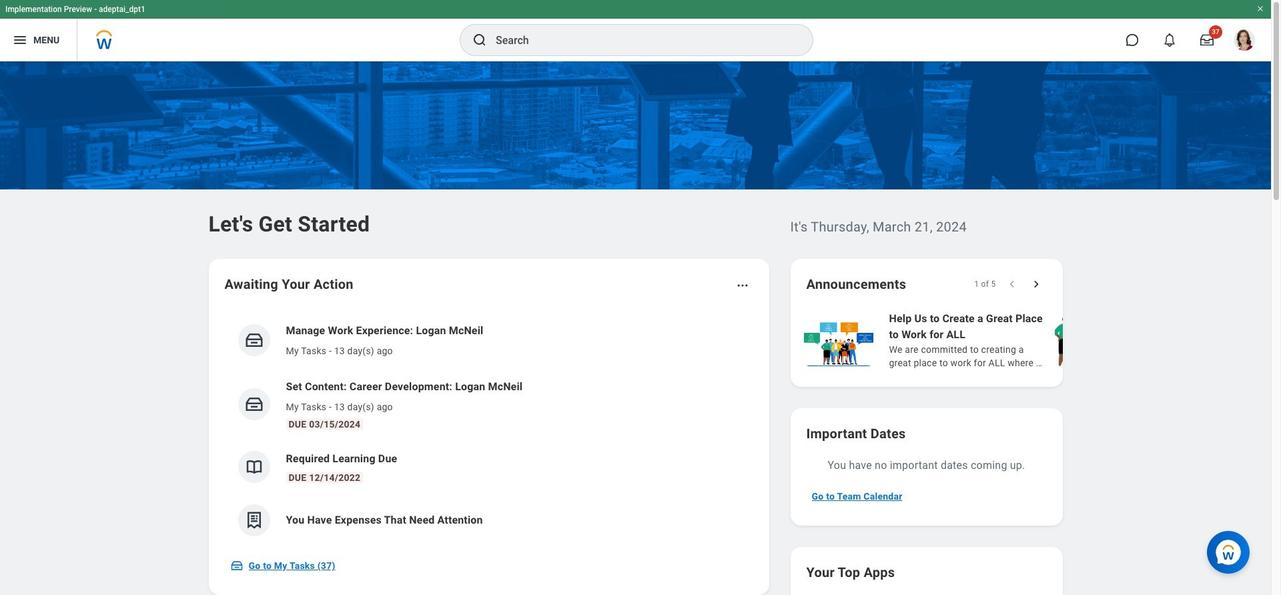 Task type: describe. For each thing, give the bounding box(es) containing it.
chevron right small image
[[1030, 278, 1043, 291]]

chevron left small image
[[1006, 278, 1019, 291]]

notifications large image
[[1163, 33, 1177, 47]]

profile logan mcneil image
[[1234, 29, 1256, 53]]

0 horizontal spatial list
[[225, 312, 753, 547]]

search image
[[472, 32, 488, 48]]

0 vertical spatial inbox image
[[244, 394, 264, 415]]



Task type: locate. For each thing, give the bounding box(es) containing it.
close environment banner image
[[1257, 5, 1265, 13]]

inbox large image
[[1201, 33, 1214, 47]]

list
[[801, 310, 1282, 371], [225, 312, 753, 547]]

status
[[975, 279, 996, 290]]

0 horizontal spatial inbox image
[[230, 559, 243, 573]]

1 vertical spatial inbox image
[[230, 559, 243, 573]]

inbox image
[[244, 330, 264, 350]]

book open image
[[244, 457, 264, 477]]

Search Workday  search field
[[496, 25, 786, 55]]

banner
[[0, 0, 1272, 61]]

1 horizontal spatial inbox image
[[244, 394, 264, 415]]

dashboard expenses image
[[244, 511, 264, 531]]

1 horizontal spatial list
[[801, 310, 1282, 371]]

inbox image
[[244, 394, 264, 415], [230, 559, 243, 573]]

justify image
[[12, 32, 28, 48]]

main content
[[0, 61, 1282, 595]]



Task type: vqa. For each thing, say whether or not it's contained in the screenshot.
SSN
no



